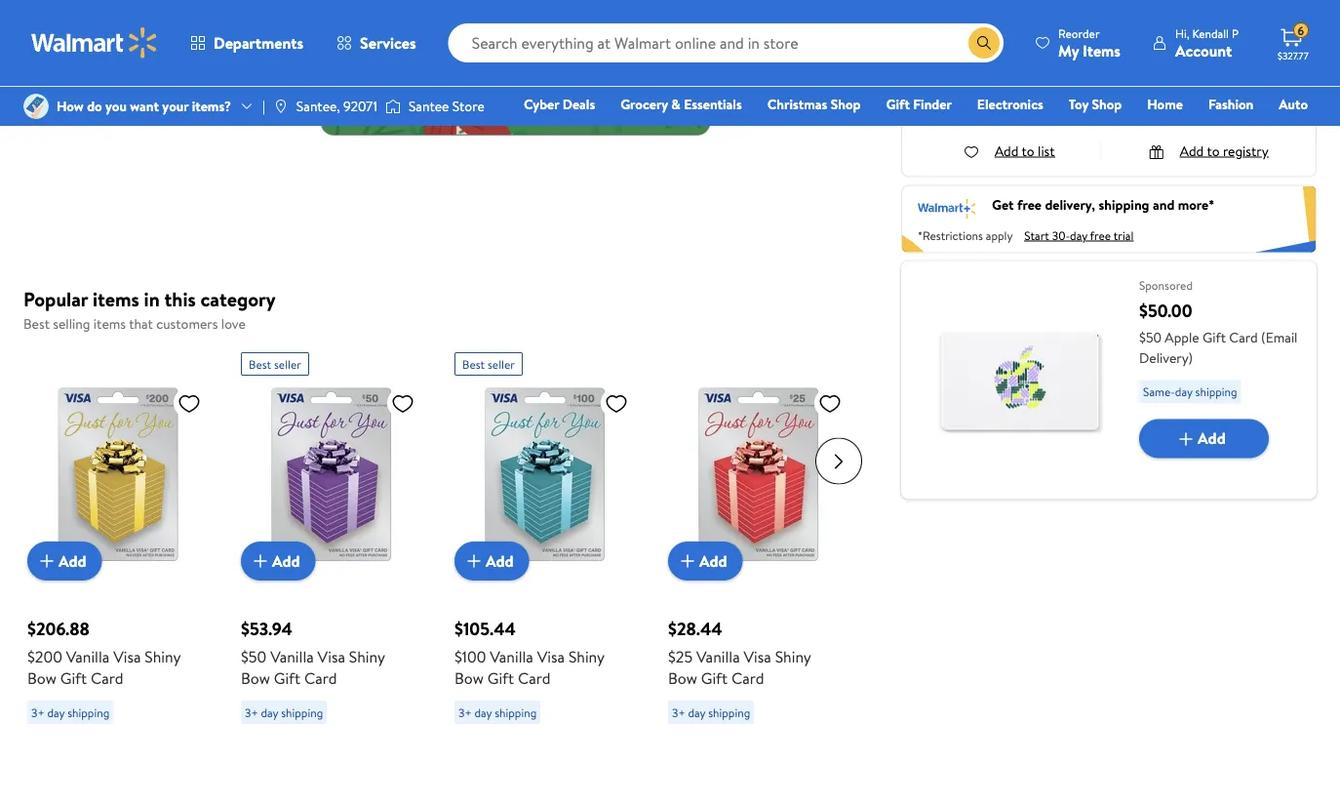 Task type: describe. For each thing, give the bounding box(es) containing it.
3+ for $206.88
[[31, 704, 45, 720]]

visa inside $28.44 $25 vanilla visa shiny bow gift card
[[744, 645, 772, 667]]

1 horizontal spatial free
[[1090, 227, 1111, 243]]

add to favorites list, $200 vanilla visa shiny bow gift card image
[[178, 391, 201, 415]]

store
[[453, 97, 485, 116]]

auto registry
[[1084, 95, 1308, 141]]

$50 apple gift card (email delivery) image
[[917, 276, 1124, 483]]

shipping down $53.94 $50 vanilla visa shiny bow gift card
[[281, 704, 323, 720]]

gift for $206.88
[[60, 667, 87, 688]]

product group containing $53.94
[[241, 344, 422, 753]]

fashion
[[1209, 95, 1254, 114]]

christmas shop link
[[759, 94, 870, 115]]

add for add button within $50.00 group
[[1198, 427, 1226, 449]]

customers
[[156, 314, 218, 333]]

registry link
[[1075, 121, 1142, 142]]

add to registry
[[1180, 141, 1269, 160]]

returnable
[[976, 86, 1037, 105]]

shipped
[[1003, 51, 1048, 70]]

92071
[[344, 97, 378, 116]]

shipping down $28.44 $25 vanilla visa shiny bow gift card
[[709, 704, 751, 720]]

$28.44 $25 vanilla visa shiny bow gift card
[[668, 616, 811, 688]]

not returnable details
[[949, 86, 1086, 105]]

christmas shop
[[768, 95, 861, 114]]

one debit
[[1159, 122, 1225, 141]]

cyber
[[524, 95, 559, 114]]

add for add button related to $25 vanilla visa shiny bow gift card image
[[700, 550, 727, 571]]

product group containing $206.88
[[27, 344, 209, 753]]

want
[[130, 97, 159, 116]]

gift for $28.44
[[701, 667, 728, 688]]

Search search field
[[448, 23, 1004, 62]]

 image for santee, 92071
[[273, 99, 289, 114]]

 image for how do you want your items?
[[23, 94, 49, 119]]

christmas
[[768, 95, 828, 114]]

$200 vanilla visa shiny bow gift card image
[[27, 383, 209, 564]]

gift finder link
[[878, 94, 961, 115]]

$28.44
[[668, 616, 723, 641]]

add button inside $50.00 group
[[1140, 419, 1269, 458]]

$206.88
[[27, 616, 90, 641]]

items?
[[192, 97, 231, 116]]

deals
[[563, 95, 595, 114]]

fashion link
[[1200, 94, 1263, 115]]

$50 inside sponsored $50.00 $50 apple gift card (email delivery)
[[1140, 328, 1162, 347]]

reorder
[[1059, 25, 1100, 41]]

add to cart image
[[676, 549, 700, 572]]

auto link
[[1271, 94, 1317, 115]]

add to cart image for "$200 vanilla visa shiny bow gift card" image
[[35, 549, 59, 572]]

day down $25
[[688, 704, 706, 720]]

vanilla for $53.94
[[270, 645, 314, 667]]

shiny for $105.44
[[569, 645, 605, 667]]

grocery
[[621, 95, 668, 114]]

$50 vanilla visa shiny bow gift card image
[[241, 383, 422, 564]]

gift inside sponsored $50.00 $50 apple gift card (email delivery)
[[1203, 328, 1226, 347]]

0 vertical spatial items
[[93, 285, 139, 313]]

add button for $100 vanilla visa shiny bow gift card image
[[455, 541, 529, 580]]

3+ for $53.94
[[245, 704, 258, 720]]

Walmart Site-Wide search field
[[448, 23, 1004, 62]]

popular items in this category best selling items that customers love
[[23, 285, 276, 333]]

same-day shipping
[[1144, 383, 1238, 400]]

$25 vanilla visa shiny bow gift card image
[[668, 383, 850, 564]]

toy shop link
[[1060, 94, 1131, 115]]

vanilla for $206.88
[[66, 645, 110, 667]]

shiny for $53.94
[[349, 645, 385, 667]]

&
[[672, 95, 681, 114]]

in
[[144, 285, 160, 313]]

gift for $53.94
[[274, 667, 301, 688]]

card for $206.88
[[91, 667, 123, 688]]

debit
[[1191, 122, 1225, 141]]

how do you want your items?
[[57, 97, 231, 116]]

add for $100 vanilla visa shiny bow gift card image add button
[[486, 550, 514, 571]]

details
[[1045, 86, 1086, 105]]

selling
[[53, 314, 90, 333]]

shop for toy shop
[[1092, 95, 1122, 114]]

start 30-day free trial
[[1025, 227, 1134, 243]]

card inside $28.44 $25 vanilla visa shiny bow gift card
[[732, 667, 765, 688]]

electronics
[[978, 95, 1044, 114]]

that
[[129, 314, 153, 333]]

3+ day shipping for $206.88
[[31, 704, 109, 720]]

$25
[[668, 645, 693, 667]]

visa for $53.94
[[318, 645, 345, 667]]

$53.94
[[241, 616, 293, 641]]

$50.00 group
[[902, 261, 1317, 499]]

card for $53.94
[[304, 667, 337, 688]]

walmart+ link
[[1241, 121, 1317, 142]]

this
[[164, 285, 196, 313]]

shipping down $105.44 $100 vanilla visa shiny bow gift card
[[495, 704, 537, 720]]

add to cart image for "$50 vanilla visa shiny bow gift card" image at left
[[249, 549, 272, 572]]

santee store
[[409, 97, 485, 116]]

|
[[262, 97, 265, 116]]

day down $53.94 $50 vanilla visa shiny bow gift card
[[261, 704, 278, 720]]

shop for christmas shop
[[831, 95, 861, 114]]

santee
[[409, 97, 449, 116]]

card inside sponsored $50.00 $50 apple gift card (email delivery)
[[1230, 328, 1258, 347]]

more*
[[1178, 195, 1215, 214]]

$53.94 $50 vanilla visa shiny bow gift card
[[241, 616, 385, 688]]

one
[[1159, 122, 1188, 141]]

how
[[57, 97, 84, 116]]

add to favorites list, $50 vanilla visa shiny bow gift card image
[[391, 391, 415, 415]]

love
[[221, 314, 246, 333]]

auto
[[1279, 95, 1308, 114]]

4 3+ day shipping from the left
[[672, 704, 751, 720]]

$105.44 $100 vanilla visa shiny bow gift card
[[455, 616, 605, 688]]

0 horizontal spatial free
[[1018, 195, 1042, 214]]

best for $105.44
[[462, 355, 485, 372]]

registry
[[1084, 122, 1134, 141]]

start
[[1025, 227, 1050, 243]]

gift finder
[[886, 95, 952, 114]]

departments button
[[174, 20, 320, 66]]

add button for "$50 vanilla visa shiny bow gift card" image at left
[[241, 541, 316, 580]]

walmart.com
[[1069, 51, 1147, 70]]

$327.77
[[1278, 49, 1309, 62]]

toy
[[1069, 95, 1089, 114]]

cyber deals
[[524, 95, 595, 114]]

bow inside $28.44 $25 vanilla visa shiny bow gift card
[[668, 667, 698, 688]]

add button for "$200 vanilla visa shiny bow gift card" image
[[27, 541, 102, 580]]

sponsored
[[1140, 276, 1193, 293]]

best inside the popular items in this category best selling items that customers love
[[23, 314, 50, 333]]

best seller for $53.94
[[249, 355, 301, 372]]

$50.00
[[1140, 298, 1193, 322]]

vanilla for $105.44
[[490, 645, 534, 667]]

6
[[1298, 22, 1305, 39]]

delivery,
[[1045, 195, 1096, 214]]

get free delivery, shipping and more*
[[992, 195, 1215, 214]]

sponsored $50.00 $50 apple gift card (email delivery)
[[1140, 276, 1298, 367]]

product group containing $105.44
[[455, 344, 636, 753]]

day inside get free delivery, shipping and more* banner
[[1070, 227, 1088, 243]]

walmart plus image
[[918, 195, 977, 218]]

registry
[[1223, 141, 1269, 160]]

(email
[[1262, 328, 1298, 347]]

3+ for $105.44
[[459, 704, 472, 720]]



Task type: vqa. For each thing, say whether or not it's contained in the screenshot.
Deals LINK
no



Task type: locate. For each thing, give the bounding box(es) containing it.
4 visa from the left
[[744, 645, 772, 667]]

add button
[[1140, 419, 1269, 458], [27, 541, 102, 580], [241, 541, 316, 580], [455, 541, 529, 580], [668, 541, 743, 580]]

items up that
[[93, 285, 139, 313]]

trial
[[1114, 227, 1134, 243]]

day down $100
[[475, 704, 492, 720]]

items left that
[[94, 314, 126, 333]]

items
[[1083, 40, 1121, 61]]

3+ down $200
[[31, 704, 45, 720]]

add to favorites list, $25 vanilla visa shiny bow gift card image
[[819, 391, 842, 415]]

shiny for $206.88
[[145, 645, 181, 667]]

gift inside $53.94 $50 vanilla visa shiny bow gift card
[[274, 667, 301, 688]]

best for $53.94
[[249, 355, 271, 372]]

details button
[[1045, 86, 1086, 105]]

bow down $53.94
[[241, 667, 270, 688]]

add to cart image for $100 vanilla visa shiny bow gift card image
[[462, 549, 486, 572]]

and left more*
[[1153, 195, 1175, 214]]

3 3+ day shipping from the left
[[459, 704, 537, 720]]

3+ down $100
[[459, 704, 472, 720]]

$206.88 $200 vanilla visa shiny bow gift card
[[27, 616, 181, 688]]

visa for $105.44
[[537, 645, 565, 667]]

next slide for popular items in this category list image
[[816, 438, 863, 484]]

gift inside $28.44 $25 vanilla visa shiny bow gift card
[[701, 667, 728, 688]]

2 seller from the left
[[488, 355, 515, 372]]

0 horizontal spatial seller
[[274, 355, 301, 372]]

1 horizontal spatial and
[[1153, 195, 1175, 214]]

0 horizontal spatial  image
[[23, 94, 49, 119]]

1 visa from the left
[[113, 645, 141, 667]]

product group
[[27, 344, 209, 753], [241, 344, 422, 753], [455, 344, 636, 753], [668, 344, 850, 753]]

grocery & essentials link
[[612, 94, 751, 115]]

2 3+ from the left
[[245, 704, 258, 720]]

bow inside $53.94 $50 vanilla visa shiny bow gift card
[[241, 667, 270, 688]]

 image right 92071
[[385, 97, 401, 116]]

card inside the $206.88 $200 vanilla visa shiny bow gift card
[[91, 667, 123, 688]]

kendall
[[1193, 25, 1229, 41]]

essentials
[[684, 95, 742, 114]]

add for "$50 vanilla visa shiny bow gift card" image at left's add button
[[272, 550, 300, 571]]

hi,
[[1176, 25, 1190, 41]]

search icon image
[[977, 35, 992, 51]]

shiny inside $28.44 $25 vanilla visa shiny bow gift card
[[775, 645, 811, 667]]

best seller for $105.44
[[462, 355, 515, 372]]

2 horizontal spatial best
[[462, 355, 485, 372]]

 image left how
[[23, 94, 49, 119]]

2 best seller from the left
[[462, 355, 515, 372]]

free right get
[[1018, 195, 1042, 214]]

add to cart image up $206.88
[[35, 549, 59, 572]]

4 vanilla from the left
[[697, 645, 740, 667]]

add button up $53.94
[[241, 541, 316, 580]]

2 bow from the left
[[241, 667, 270, 688]]

shipping up trial at the right of the page
[[1099, 195, 1150, 214]]

$100 vanilla visa shiny bow gift card image
[[455, 383, 636, 564]]

vanilla down the $105.44
[[490, 645, 534, 667]]

apple
[[1165, 328, 1200, 347]]

3 shiny from the left
[[569, 645, 605, 667]]

 image
[[23, 94, 49, 119], [385, 97, 401, 116], [273, 99, 289, 114]]

*restrictions
[[918, 227, 983, 243]]

add to cart image inside $50.00 group
[[1175, 427, 1198, 450]]

shipping right same-
[[1196, 383, 1238, 400]]

add button up the $105.44
[[455, 541, 529, 580]]

1 horizontal spatial to
[[1207, 141, 1220, 160]]

$50
[[1140, 328, 1162, 347], [241, 645, 267, 667]]

bow for $206.88
[[27, 667, 57, 688]]

category
[[201, 285, 276, 313]]

sold and shipped by walmart.com
[[949, 51, 1147, 70]]

$50 inside $53.94 $50 vanilla visa shiny bow gift card
[[241, 645, 267, 667]]

1 horizontal spatial best seller
[[462, 355, 515, 372]]

3 bow from the left
[[455, 667, 484, 688]]

gift right $100
[[488, 667, 514, 688]]

shiny inside the $206.88 $200 vanilla visa shiny bow gift card
[[145, 645, 181, 667]]

1 to from the left
[[1022, 141, 1035, 160]]

santee, 92071
[[296, 97, 378, 116]]

vanilla down the $28.44
[[697, 645, 740, 667]]

shipping inside banner
[[1099, 195, 1150, 214]]

$105.44
[[455, 616, 516, 641]]

shiny inside $105.44 $100 vanilla visa shiny bow gift card
[[569, 645, 605, 667]]

3 product group from the left
[[455, 344, 636, 753]]

vanilla down $206.88
[[66, 645, 110, 667]]

3 3+ from the left
[[459, 704, 472, 720]]

shop
[[831, 95, 861, 114], [1092, 95, 1122, 114]]

departments
[[214, 32, 304, 54]]

0 horizontal spatial $50
[[241, 645, 267, 667]]

3+
[[31, 704, 45, 720], [245, 704, 258, 720], [459, 704, 472, 720], [672, 704, 686, 720]]

vanilla down $53.94
[[270, 645, 314, 667]]

add to cart image down the same-day shipping
[[1175, 427, 1198, 450]]

add to cart image
[[1175, 427, 1198, 450], [35, 549, 59, 572], [249, 549, 272, 572], [462, 549, 486, 572]]

visa for $206.88
[[113, 645, 141, 667]]

home link
[[1139, 94, 1192, 115]]

 image right |
[[273, 99, 289, 114]]

sold
[[949, 51, 975, 70]]

free
[[1018, 195, 1042, 214], [1090, 227, 1111, 243]]

gift down $206.88
[[60, 667, 87, 688]]

vanilla inside $53.94 $50 vanilla visa shiny bow gift card
[[270, 645, 314, 667]]

grocery & essentials
[[621, 95, 742, 114]]

1 best seller from the left
[[249, 355, 301, 372]]

0 horizontal spatial best seller
[[249, 355, 301, 372]]

1 horizontal spatial  image
[[273, 99, 289, 114]]

add to cart image up $53.94
[[249, 549, 272, 572]]

card inside $105.44 $100 vanilla visa shiny bow gift card
[[518, 667, 551, 688]]

3 vanilla from the left
[[490, 645, 534, 667]]

1 horizontal spatial shop
[[1092, 95, 1122, 114]]

1 3+ from the left
[[31, 704, 45, 720]]

 image for santee store
[[385, 97, 401, 116]]

shipping inside $50.00 group
[[1196, 383, 1238, 400]]

3+ down $25
[[672, 704, 686, 720]]

$50 vanilla visa holiday merry christmas image
[[220, 0, 812, 165]]

seller for $53.94
[[274, 355, 301, 372]]

day down delivery,
[[1070, 227, 1088, 243]]

add inside $50.00 group
[[1198, 427, 1226, 449]]

1 vertical spatial and
[[1153, 195, 1175, 214]]

0 horizontal spatial and
[[978, 51, 1000, 70]]

santee,
[[296, 97, 340, 116]]

services button
[[320, 20, 433, 66]]

reorder my items
[[1059, 25, 1121, 61]]

to for registry
[[1207, 141, 1220, 160]]

visa inside $105.44 $100 vanilla visa shiny bow gift card
[[537, 645, 565, 667]]

toy shop
[[1069, 95, 1122, 114]]

add button up the $28.44
[[668, 541, 743, 580]]

shop up registry link
[[1092, 95, 1122, 114]]

2 product group from the left
[[241, 344, 422, 753]]

bow for $53.94
[[241, 667, 270, 688]]

one debit link
[[1150, 121, 1234, 142]]

$50 up delivery)
[[1140, 328, 1162, 347]]

gift
[[886, 95, 910, 114], [1203, 328, 1226, 347], [60, 667, 87, 688], [274, 667, 301, 688], [488, 667, 514, 688], [701, 667, 728, 688]]

bow inside $105.44 $100 vanilla visa shiny bow gift card
[[455, 667, 484, 688]]

get free delivery, shipping and more* banner
[[902, 185, 1317, 253]]

shiny
[[145, 645, 181, 667], [349, 645, 385, 667], [569, 645, 605, 667], [775, 645, 811, 667]]

3+ day shipping down $25
[[672, 704, 751, 720]]

1 horizontal spatial seller
[[488, 355, 515, 372]]

3+ day shipping down $200
[[31, 704, 109, 720]]

1 bow from the left
[[27, 667, 57, 688]]

bow down the $105.44
[[455, 667, 484, 688]]

you
[[105, 97, 127, 116]]

vanilla inside $28.44 $25 vanilla visa shiny bow gift card
[[697, 645, 740, 667]]

gift for $105.44
[[488, 667, 514, 688]]

add to list button
[[964, 141, 1055, 160]]

3+ day shipping for $105.44
[[459, 704, 537, 720]]

add button down the same-day shipping
[[1140, 419, 1269, 458]]

bow for $105.44
[[455, 667, 484, 688]]

0 horizontal spatial shop
[[831, 95, 861, 114]]

card inside $53.94 $50 vanilla visa shiny bow gift card
[[304, 667, 337, 688]]

3+ day shipping down $100
[[459, 704, 537, 720]]

to
[[1022, 141, 1035, 160], [1207, 141, 1220, 160]]

gift down $53.94
[[274, 667, 301, 688]]

0 vertical spatial and
[[978, 51, 1000, 70]]

my
[[1059, 40, 1079, 61]]

2 vanilla from the left
[[270, 645, 314, 667]]

add
[[995, 141, 1019, 160], [1180, 141, 1204, 160], [1198, 427, 1226, 449], [59, 550, 86, 571], [272, 550, 300, 571], [486, 550, 514, 571], [700, 550, 727, 571]]

not
[[949, 86, 972, 105]]

best
[[23, 314, 50, 333], [249, 355, 271, 372], [462, 355, 485, 372]]

30-
[[1053, 227, 1070, 243]]

1 vertical spatial $50
[[241, 645, 267, 667]]

gift inside $105.44 $100 vanilla visa shiny bow gift card
[[488, 667, 514, 688]]

$200
[[27, 645, 62, 667]]

home
[[1148, 95, 1183, 114]]

add to cart image up the $105.44
[[462, 549, 486, 572]]

add for add button associated with "$200 vanilla visa shiny bow gift card" image
[[59, 550, 86, 571]]

card
[[1230, 328, 1258, 347], [91, 667, 123, 688], [304, 667, 337, 688], [518, 667, 551, 688], [732, 667, 765, 688]]

2 shop from the left
[[1092, 95, 1122, 114]]

bow inside the $206.88 $200 vanilla visa shiny bow gift card
[[27, 667, 57, 688]]

do
[[87, 97, 102, 116]]

3+ day shipping for $53.94
[[245, 704, 323, 720]]

to for list
[[1022, 141, 1035, 160]]

4 3+ from the left
[[672, 704, 686, 720]]

best seller
[[249, 355, 301, 372], [462, 355, 515, 372]]

1 vanilla from the left
[[66, 645, 110, 667]]

2 shiny from the left
[[349, 645, 385, 667]]

p
[[1232, 25, 1239, 41]]

seller for $105.44
[[488, 355, 515, 372]]

product group containing $28.44
[[668, 344, 850, 753]]

1 seller from the left
[[274, 355, 301, 372]]

vanilla inside $105.44 $100 vanilla visa shiny bow gift card
[[490, 645, 534, 667]]

cyber deals link
[[515, 94, 604, 115]]

*restrictions apply
[[918, 227, 1013, 243]]

vanilla inside the $206.88 $200 vanilla visa shiny bow gift card
[[66, 645, 110, 667]]

day down $200
[[47, 704, 65, 720]]

1 horizontal spatial $50
[[1140, 328, 1162, 347]]

1 3+ day shipping from the left
[[31, 704, 109, 720]]

electronics link
[[969, 94, 1053, 115]]

shipping down the $206.88 $200 vanilla visa shiny bow gift card
[[68, 704, 109, 720]]

visa inside $53.94 $50 vanilla visa shiny bow gift card
[[318, 645, 345, 667]]

same-
[[1144, 383, 1176, 400]]

1 vertical spatial free
[[1090, 227, 1111, 243]]

$100
[[455, 645, 486, 667]]

free left trial at the right of the page
[[1090, 227, 1111, 243]]

walmart+
[[1250, 122, 1308, 141]]

your
[[162, 97, 189, 116]]

gift right $25
[[701, 667, 728, 688]]

1 horizontal spatial best
[[249, 355, 271, 372]]

card for $105.44
[[518, 667, 551, 688]]

1 product group from the left
[[27, 344, 209, 753]]

4 product group from the left
[[668, 344, 850, 753]]

2 to from the left
[[1207, 141, 1220, 160]]

0 horizontal spatial best
[[23, 314, 50, 333]]

bow down the $28.44
[[668, 667, 698, 688]]

add to favorites list, $100 vanilla visa shiny bow gift card image
[[605, 391, 628, 415]]

get
[[992, 195, 1014, 214]]

bow
[[27, 667, 57, 688], [241, 667, 270, 688], [455, 667, 484, 688], [668, 667, 698, 688]]

by
[[1052, 51, 1066, 70]]

4 bow from the left
[[668, 667, 698, 688]]

popular
[[23, 285, 88, 313]]

1 shiny from the left
[[145, 645, 181, 667]]

shop right christmas
[[831, 95, 861, 114]]

and inside get free delivery, shipping and more* banner
[[1153, 195, 1175, 214]]

add to list
[[995, 141, 1055, 160]]

account
[[1176, 40, 1233, 61]]

shiny inside $53.94 $50 vanilla visa shiny bow gift card
[[349, 645, 385, 667]]

0 vertical spatial $50
[[1140, 328, 1162, 347]]

day inside $50.00 group
[[1176, 383, 1193, 400]]

visa inside the $206.88 $200 vanilla visa shiny bow gift card
[[113, 645, 141, 667]]

0 horizontal spatial to
[[1022, 141, 1035, 160]]

2 visa from the left
[[318, 645, 345, 667]]

2 3+ day shipping from the left
[[245, 704, 323, 720]]

3+ day shipping down $53.94 $50 vanilla visa shiny bow gift card
[[245, 704, 323, 720]]

shipping
[[1099, 195, 1150, 214], [1196, 383, 1238, 400], [68, 704, 109, 720], [281, 704, 323, 720], [495, 704, 537, 720], [709, 704, 751, 720]]

2 horizontal spatial  image
[[385, 97, 401, 116]]

apply
[[986, 227, 1013, 243]]

and down search icon on the right top of the page
[[978, 51, 1000, 70]]

gift inside the $206.88 $200 vanilla visa shiny bow gift card
[[60, 667, 87, 688]]

bow down $206.88
[[27, 667, 57, 688]]

walmart image
[[31, 27, 158, 59]]

gift right apple
[[1203, 328, 1226, 347]]

3 visa from the left
[[537, 645, 565, 667]]

list
[[1038, 141, 1055, 160]]

3+ down $53.94
[[245, 704, 258, 720]]

day
[[1070, 227, 1088, 243], [1176, 383, 1193, 400], [47, 704, 65, 720], [261, 704, 278, 720], [475, 704, 492, 720], [688, 704, 706, 720]]

1 vertical spatial items
[[94, 314, 126, 333]]

4 shiny from the left
[[775, 645, 811, 667]]

add button up $206.88
[[27, 541, 102, 580]]

1 shop from the left
[[831, 95, 861, 114]]

day down delivery)
[[1176, 383, 1193, 400]]

0 vertical spatial free
[[1018, 195, 1042, 214]]

add to registry button
[[1149, 141, 1269, 160]]

$50 down $53.94
[[241, 645, 267, 667]]

gift left "finder"
[[886, 95, 910, 114]]

hi, kendall p account
[[1176, 25, 1239, 61]]

add button for $25 vanilla visa shiny bow gift card image
[[668, 541, 743, 580]]



